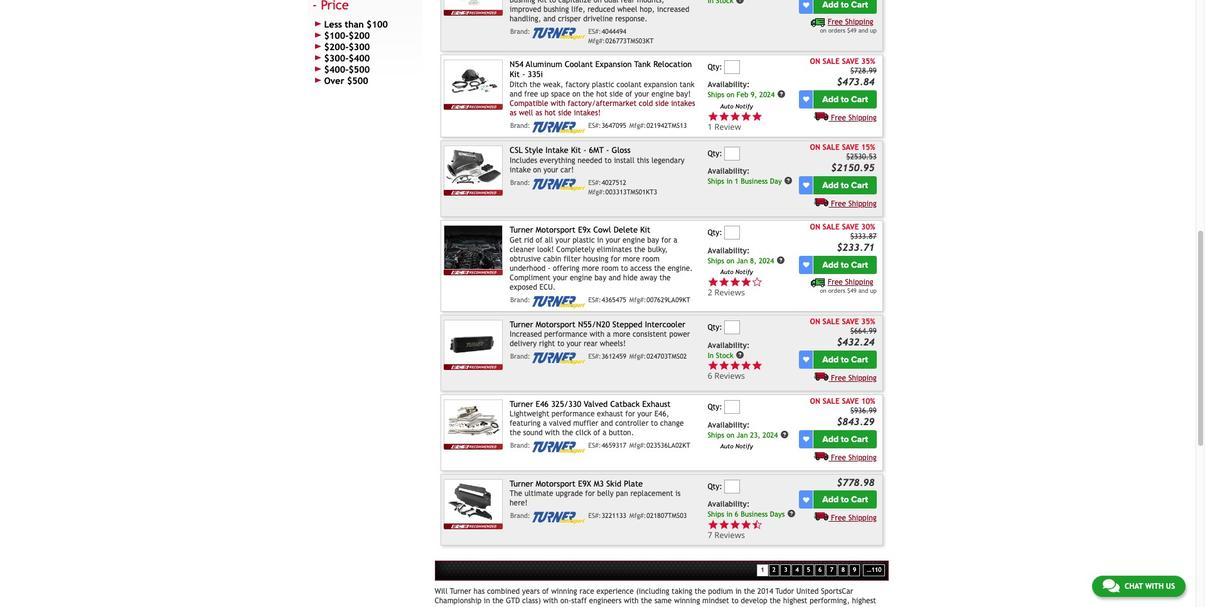 Task type: vqa. For each thing, say whether or not it's contained in the screenshot.
1st $49 from the top of the page
yes



Task type: locate. For each thing, give the bounding box(es) containing it.
3 add to wish list image from the top
[[803, 357, 810, 363]]

availability: inside availability: ships on feb 9, 2024
[[708, 81, 750, 89]]

2 add from the top
[[823, 180, 839, 191]]

style
[[525, 146, 543, 155]]

2 vertical spatial up
[[870, 287, 877, 294]]

1 ecs tuning recommends this product. image from the top
[[444, 10, 503, 16]]

cleaner
[[510, 245, 535, 254]]

$664.99
[[850, 327, 877, 336]]

1 horizontal spatial as
[[536, 108, 543, 117]]

free shipping image for $843.29
[[815, 452, 829, 461]]

with down space
[[551, 99, 566, 108]]

1 inside availability: ships in 1 business day
[[735, 177, 739, 186]]

add to cart button down $233.71
[[814, 256, 877, 274]]

bay
[[647, 236, 659, 245], [595, 274, 607, 282]]

sale inside on sale save 30% $333.87 $233.71
[[823, 223, 840, 232]]

1 vertical spatial 2024
[[759, 256, 774, 265]]

23,
[[750, 431, 761, 440]]

with down turner motorsport n55/n20 stepped intercooler link
[[590, 331, 605, 339]]

with inside turner e46 325/330 valved catback exhaust lightweight performance exhaust for your e46, featuring a valved muffler and controller to change the sound with the click of a button.
[[545, 429, 560, 438]]

the down valved
[[562, 429, 573, 438]]

turner inside turner e46 325/330 valved catback exhaust lightweight performance exhaust for your e46, featuring a valved muffler and controller to change the sound with the click of a button.
[[510, 400, 533, 409]]

0 horizontal spatial engine
[[570, 274, 592, 282]]

notify down feb on the right
[[736, 103, 753, 110]]

2 add to cart from the top
[[823, 180, 868, 191]]

add to cart
[[823, 94, 868, 105], [823, 180, 868, 191], [823, 260, 868, 271], [823, 354, 868, 365], [823, 434, 868, 445], [823, 495, 868, 506]]

2 vertical spatial performance
[[603, 606, 646, 608]]

6 add from the top
[[823, 495, 839, 506]]

side right cold
[[655, 99, 669, 108]]

2 vertical spatial auto
[[720, 443, 734, 450]]

ships left 23,
[[708, 431, 724, 440]]

1 horizontal spatial race
[[711, 606, 726, 608]]

more down housing at top
[[582, 264, 599, 273]]

add to cart button
[[814, 90, 877, 108], [814, 176, 877, 195], [814, 256, 877, 274], [814, 351, 877, 369], [814, 430, 877, 449], [814, 491, 877, 509]]

your inside 'turner motorsport n55/n20 stepped intercooler increased performance with a more consistent power delivery right to your rear wheels!'
[[567, 340, 582, 349]]

0 vertical spatial jan
[[737, 256, 748, 265]]

1 vertical spatial 1
[[735, 177, 739, 186]]

1 vertical spatial all
[[551, 606, 560, 608]]

0 vertical spatial question sign image
[[777, 256, 785, 265]]

highest down tudor at the right of page
[[783, 597, 808, 606]]

turner for turner motorsport e9x m3 skid plate
[[510, 480, 533, 489]]

0 vertical spatial free shipping image
[[815, 111, 829, 120]]

6 add to cart button from the top
[[814, 491, 877, 509]]

6 down in on the bottom of the page
[[708, 371, 713, 382]]

pan
[[616, 490, 628, 499]]

turner inside turner motorsport e9x m3 skid plate the ultimate upgrade for belly pan replacement is here!
[[510, 480, 533, 489]]

1 horizontal spatial room
[[643, 255, 660, 263]]

turner motorsport - corporate logo image up intake
[[533, 122, 585, 134]]

performance inside will turner has combined years of winning race experience (including taking the podium in the 2014 tudor united sportscar championship in the gtd class) with on-staff engineers with the same winning mindset to develop the highest performing, highest quality bmw parts. specializing in all things bmw performance for the street and race track, turner motorsport designs a
[[603, 606, 646, 608]]

1 horizontal spatial 2
[[773, 567, 776, 574]]

5 add to cart from the top
[[823, 434, 868, 445]]

1 orders from the top
[[829, 27, 846, 34]]

024703tms02
[[647, 353, 687, 361]]

kit down n54
[[510, 70, 520, 79]]

star image
[[730, 111, 741, 122], [741, 111, 752, 122], [719, 277, 730, 288], [741, 277, 752, 288], [708, 360, 719, 371], [719, 360, 730, 371], [752, 360, 763, 371], [708, 520, 719, 531], [730, 520, 741, 531]]

rid
[[524, 236, 534, 245]]

es#: 4027512 mfg#: 003313tms01kt3
[[588, 179, 657, 196]]

availability: inside availability: ships on jan 8, 2024
[[708, 247, 750, 255]]

2 auto notify from the top
[[720, 269, 753, 276]]

your down everything
[[544, 166, 558, 174]]

es#3221133 - 021807tms03 -  turner motorsport e9x m3 skid plate - the ultimate upgrade for belly pan replacement is here! - turner motorsport - bmw image
[[444, 480, 503, 524]]

0 vertical spatial notify
[[736, 103, 753, 110]]

save inside on sale save 10% $936.99 $843.29
[[842, 397, 859, 406]]

turner inside turner motorsport e9x cowl delete kit get rid of all your plastic in your engine bay for a cleaner look! completely eliminates the bulky, obtrusive cabin filter housing for more room underhood - offering more room to access the engine. compliment your engine bay and hide away the exposed ecu.
[[510, 226, 533, 235]]

1 horizontal spatial kit
[[640, 226, 650, 235]]

turner motorsport - corporate logo image for $432.24
[[533, 353, 585, 366]]

a up wheels!
[[607, 331, 611, 339]]

6 reviews link down stock
[[708, 371, 763, 382]]

35% inside on sale save 35% $728.99 $473.84
[[861, 57, 875, 66]]

4 add from the top
[[823, 354, 839, 365]]

coolant
[[565, 60, 593, 69]]

free
[[828, 18, 843, 27], [831, 113, 846, 122], [831, 200, 846, 208], [828, 278, 843, 287], [831, 374, 846, 383], [831, 454, 846, 462], [831, 514, 846, 523]]

brand: up n54
[[510, 27, 530, 35]]

on inside on sale save 35% $728.99 $473.84
[[810, 57, 821, 66]]

1 left review
[[708, 121, 713, 133]]

es#4027512 - 003313tms01kt3 - csl style intake kit - 6mt - gloss - includes everything needed to install this legendary intake on your car! - turner motorsport - bmw image
[[444, 146, 503, 190]]

save for $473.84
[[842, 57, 859, 66]]

1 on from the top
[[810, 57, 821, 66]]

mfg#: for $843.29
[[630, 442, 646, 450]]

0 horizontal spatial 6
[[708, 371, 713, 382]]

3 add from the top
[[823, 260, 839, 271]]

reviews for 6 reviews
[[715, 371, 745, 382]]

add to cart down '$2150.95'
[[823, 180, 868, 191]]

reviews for 2 reviews
[[715, 287, 745, 299]]

motorsport inside turner motorsport e9x m3 skid plate the ultimate upgrade for belly pan replacement is here!
[[536, 480, 576, 489]]

1 cart from the top
[[851, 94, 868, 105]]

engine down delete
[[623, 236, 645, 245]]

cart for $2150.95
[[851, 180, 868, 191]]

compliment
[[510, 274, 551, 282]]

4 turner motorsport - corporate logo image from the top
[[533, 296, 585, 309]]

6 right 5
[[819, 567, 822, 574]]

9
[[853, 567, 857, 574]]

1 add to cart from the top
[[823, 94, 868, 105]]

3 ecs tuning recommends this product. image from the top
[[444, 190, 503, 196]]

on left feb on the right
[[727, 90, 735, 99]]

2 sale from the top
[[823, 143, 840, 152]]

2 ecs tuning recommends this product. image from the top
[[444, 104, 503, 110]]

7 for 7
[[830, 567, 834, 574]]

1 vertical spatial reviews
[[715, 371, 745, 382]]

1 vertical spatial free shipping on orders $49 and up
[[820, 278, 877, 294]]

3221133
[[602, 512, 627, 520]]

1 vertical spatial hot
[[545, 108, 556, 117]]

- down cabin
[[548, 264, 551, 273]]

in inside availability: ships in 1 business day
[[727, 177, 733, 186]]

0 vertical spatial room
[[643, 255, 660, 263]]

free shipping image
[[811, 18, 826, 27], [815, 198, 829, 207], [811, 279, 826, 287], [815, 372, 829, 381], [815, 452, 829, 461]]

0 vertical spatial auto
[[720, 103, 734, 110]]

brand:
[[510, 27, 530, 35], [510, 122, 530, 129], [510, 179, 530, 186], [510, 296, 530, 304], [510, 353, 530, 361], [510, 442, 530, 450], [510, 512, 530, 520]]

7
[[708, 530, 713, 541], [830, 567, 834, 574]]

availability: up 2 reviews
[[708, 247, 750, 255]]

4044494
[[602, 27, 627, 35]]

qty: for $473.84
[[708, 63, 722, 72]]

es#: for $473.84
[[588, 122, 601, 129]]

es#: 4365475 mfg#: 007629la09kt
[[588, 296, 690, 304]]

6 up 7 reviews
[[735, 510, 739, 519]]

qty: for $432.24
[[708, 323, 722, 332]]

free shipping on orders $49 and up for free shipping image corresponding to $233.71
[[820, 278, 877, 294]]

0 vertical spatial all
[[545, 236, 553, 245]]

free shipping down '$778.98'
[[831, 514, 877, 523]]

on inside on sale save 10% $936.99 $843.29
[[810, 397, 821, 406]]

for
[[662, 236, 671, 245], [611, 255, 621, 263], [626, 410, 635, 419], [585, 490, 595, 499], [648, 606, 658, 608]]

with inside 'turner motorsport n55/n20 stepped intercooler increased performance with a more consistent power delivery right to your rear wheels!'
[[590, 331, 605, 339]]

up
[[870, 27, 877, 34], [541, 90, 549, 98], [870, 287, 877, 294]]

ships for $233.71
[[708, 256, 724, 265]]

cart for $843.29
[[851, 434, 868, 445]]

kit
[[510, 70, 520, 79], [640, 226, 650, 235]]

2 reviews from the top
[[715, 371, 745, 382]]

turner motorsport - corporate logo image for $2150.95
[[533, 179, 585, 191]]

4 free shipping from the top
[[831, 454, 877, 462]]

add for $2150.95
[[823, 180, 839, 191]]

6 add to cart from the top
[[823, 495, 868, 506]]

add for $432.24
[[823, 354, 839, 365]]

6 inside the 6 reviews link
[[708, 371, 713, 382]]

1 free shipping on orders $49 and up from the top
[[820, 18, 877, 34]]

performance down 325/330
[[552, 410, 595, 419]]

ships up 7 reviews
[[708, 510, 724, 519]]

2024 inside availability: ships on feb 9, 2024
[[760, 90, 775, 99]]

ships for $843.29
[[708, 431, 724, 440]]

1 add from the top
[[823, 94, 839, 105]]

1 vertical spatial plastic
[[573, 236, 595, 245]]

2 vertical spatial more
[[613, 331, 631, 339]]

free shipping for $473.84
[[831, 113, 877, 122]]

save inside the on sale save 35% $664.99 $432.24
[[842, 318, 859, 326]]

ditch
[[510, 80, 527, 89]]

0 vertical spatial orders
[[829, 27, 846, 34]]

1
[[708, 121, 713, 133], [735, 177, 739, 186], [761, 567, 765, 574]]

e46,
[[655, 410, 669, 419]]

add to wish list image for $233.71
[[803, 262, 810, 268]]

turner motorsport - corporate logo image for $843.29
[[533, 442, 585, 455]]

1 vertical spatial kit
[[640, 226, 650, 235]]

engine inside n54 aluminum coolant expansion tank relocation kit - 335i ditch the weak, factory plastic coolant expansion tank and free up space on the hot side of your engine bay! compatible with factory/aftermarket cold side intakes as well as hot side intakes!
[[652, 90, 674, 98]]

2 es#: from the top
[[588, 122, 601, 129]]

1 horizontal spatial 1
[[735, 177, 739, 186]]

exposed
[[510, 283, 537, 292]]

1 horizontal spatial 7
[[830, 567, 834, 574]]

brand: for $843.29
[[510, 442, 530, 450]]

availability: up feb on the right
[[708, 81, 750, 89]]

of inside turner motorsport e9x cowl delete kit get rid of all your plastic in your engine bay for a cleaner look! completely eliminates the bulky, obtrusive cabin filter housing for more room underhood - offering more room to access the engine. compliment your engine bay and hide away the exposed ecu.
[[536, 236, 543, 245]]

room down the bulky,
[[643, 255, 660, 263]]

1 add to wish list image from the top
[[803, 182, 810, 189]]

6 brand: from the top
[[510, 442, 530, 450]]

2024 right 23,
[[763, 431, 778, 440]]

availability: up 7 reviews
[[708, 501, 750, 509]]

es#: left 4044494
[[588, 27, 601, 35]]

6 ecs tuning recommends this product. image from the top
[[444, 444, 503, 450]]

mfg#: down 4044494
[[588, 37, 605, 44]]

availability: inside availability: ships in 6 business days
[[708, 501, 750, 509]]

ships inside availability: ships on jan 8, 2024
[[708, 256, 724, 265]]

2 2 reviews link from the top
[[708, 287, 763, 299]]

1 vertical spatial side
[[655, 99, 669, 108]]

0 horizontal spatial race
[[580, 588, 594, 596]]

1 vertical spatial notify
[[736, 269, 753, 276]]

to up track,
[[732, 597, 739, 606]]

1 availability: from the top
[[708, 81, 750, 89]]

2 add to wish list image from the top
[[803, 96, 810, 102]]

4 brand: from the top
[[510, 296, 530, 304]]

4 link
[[792, 565, 803, 577]]

0 horizontal spatial side
[[558, 108, 572, 117]]

question sign image
[[777, 256, 785, 265], [787, 510, 796, 519]]

1 vertical spatial 35%
[[861, 318, 875, 326]]

of right years
[[542, 588, 549, 596]]

0 vertical spatial 35%
[[861, 57, 875, 66]]

class)
[[522, 597, 541, 606]]

on for $843.29
[[810, 397, 821, 406]]

es#: down rear
[[588, 353, 601, 361]]

availability: for $473.84
[[708, 81, 750, 89]]

0 vertical spatial 7
[[708, 530, 713, 541]]

ships inside availability: ships in 6 business days
[[708, 510, 724, 519]]

on for $2150.95
[[810, 143, 821, 152]]

empty star image
[[752, 277, 763, 288]]

3 ships from the top
[[708, 256, 724, 265]]

add down on sale save 10% $936.99 $843.29
[[823, 434, 839, 445]]

0 vertical spatial winning
[[551, 588, 577, 596]]

es#: for $233.71
[[588, 296, 601, 304]]

free
[[524, 90, 538, 98]]

0 horizontal spatial question sign image
[[777, 256, 785, 265]]

1 business from the top
[[741, 177, 768, 186]]

bmw
[[460, 606, 476, 608], [585, 606, 601, 608]]

free shipping up 15%
[[831, 113, 877, 122]]

add down on sale save 35% $728.99 $473.84
[[823, 94, 839, 105]]

1 vertical spatial winning
[[674, 597, 700, 606]]

0 horizontal spatial room
[[602, 264, 619, 273]]

as
[[510, 108, 517, 117], [536, 108, 543, 117]]

5 link
[[803, 565, 814, 577]]

3 cart from the top
[[851, 260, 868, 271]]

None text field
[[725, 147, 740, 160], [725, 321, 740, 335], [725, 147, 740, 160], [725, 321, 740, 335]]

1 vertical spatial up
[[541, 90, 549, 98]]

7 for 7 reviews
[[708, 530, 713, 541]]

0 vertical spatial $500
[[349, 64, 370, 75]]

1 vertical spatial 2
[[773, 567, 776, 574]]

add to cart for $843.29
[[823, 434, 868, 445]]

motorsport inside turner motorsport e9x cowl delete kit get rid of all your plastic in your engine bay for a cleaner look! completely eliminates the bulky, obtrusive cabin filter housing for more room underhood - offering more room to access the engine. compliment your engine bay and hide away the exposed ecu.
[[536, 226, 576, 235]]

motorsport inside will turner has combined years of winning race experience (including taking the podium in the 2014 tudor united sportscar championship in the gtd class) with on-staff engineers with the same winning mindset to develop the highest performing, highest quality bmw parts. specializing in all things bmw performance for the street and race track, turner motorsport designs a
[[774, 606, 811, 608]]

the down same
[[660, 606, 672, 608]]

1 bmw from the left
[[460, 606, 476, 608]]

in inside availability: ships in 6 business days
[[727, 510, 733, 519]]

4 qty: from the top
[[708, 323, 722, 332]]

on left 8,
[[727, 256, 735, 265]]

4365475
[[602, 296, 627, 304]]

shipping for second free shipping icon from the bottom of the page
[[849, 113, 877, 122]]

kit inside n54 aluminum coolant expansion tank relocation kit - 335i ditch the weak, factory plastic coolant expansion tank and free up space on the hot side of your engine bay! compatible with factory/aftermarket cold side intakes as well as hot side intakes!
[[510, 70, 520, 79]]

wheels!
[[600, 340, 626, 349]]

valved
[[549, 420, 571, 428]]

muffler
[[573, 420, 599, 428]]

question sign image for kit
[[777, 256, 785, 265]]

5 on from the top
[[810, 397, 821, 406]]

1 for 1 review
[[708, 121, 713, 133]]

all
[[545, 236, 553, 245], [551, 606, 560, 608]]

2 free shipping from the top
[[831, 200, 877, 208]]

availability: for $432.24
[[708, 341, 750, 350]]

1 horizontal spatial question sign image
[[787, 510, 796, 519]]

your up eliminates at top
[[606, 236, 621, 245]]

bay!
[[676, 90, 691, 98]]

more up access
[[623, 255, 640, 263]]

7 reviews
[[708, 530, 745, 541]]

sale inside the on sale save 35% $664.99 $432.24
[[823, 318, 840, 326]]

1 horizontal spatial 6
[[735, 510, 739, 519]]

turner down develop
[[750, 606, 772, 608]]

question sign image for $473.84
[[777, 90, 786, 99]]

add to wish list image
[[803, 182, 810, 189], [803, 262, 810, 268], [803, 357, 810, 363], [803, 436, 810, 443], [803, 497, 810, 503]]

ships inside availability: ships on jan 23, 2024
[[708, 431, 724, 440]]

business inside availability: ships in 1 business day
[[741, 177, 768, 186]]

2 free shipping on orders $49 and up from the top
[[820, 278, 877, 294]]

4 add to cart from the top
[[823, 354, 868, 365]]

2 notify from the top
[[736, 269, 753, 276]]

on down "factory"
[[572, 90, 581, 98]]

0 vertical spatial plastic
[[592, 80, 614, 89]]

2024 inside availability: ships on jan 23, 2024
[[763, 431, 778, 440]]

es#: left 3221133
[[588, 512, 601, 520]]

on inside availability: ships on feb 9, 2024
[[727, 90, 735, 99]]

1 ships from the top
[[708, 90, 724, 99]]

3 availability: from the top
[[708, 247, 750, 255]]

reviews inside "link"
[[715, 530, 745, 541]]

es#: inside es#: 4027512 mfg#: 003313tms01kt3
[[588, 179, 601, 186]]

m3
[[594, 480, 604, 489]]

jan left 8,
[[737, 256, 748, 265]]

shipping up '$778.98'
[[849, 454, 877, 462]]

1 save from the top
[[842, 57, 859, 66]]

turner motorsport - corporate logo image
[[533, 27, 585, 40], [533, 122, 585, 134], [533, 179, 585, 191], [533, 296, 585, 309], [533, 353, 585, 366], [533, 442, 585, 455], [533, 512, 585, 525]]

half star image
[[752, 520, 763, 531]]

4 on from the top
[[810, 318, 821, 326]]

5 add from the top
[[823, 434, 839, 445]]

your inside n54 aluminum coolant expansion tank relocation kit - 335i ditch the weak, factory plastic coolant expansion tank and free up space on the hot side of your engine bay! compatible with factory/aftermarket cold side intakes as well as hot side intakes!
[[635, 90, 649, 98]]

brand: for $2150.95
[[510, 179, 530, 186]]

1 vertical spatial race
[[711, 606, 726, 608]]

for inside turner e46 325/330 valved catback exhaust lightweight performance exhaust for your e46, featuring a valved muffler and controller to change the sound with the click of a button.
[[626, 410, 635, 419]]

$100-
[[324, 30, 349, 41]]

on inside n54 aluminum coolant expansion tank relocation kit - 335i ditch the weak, factory plastic coolant expansion tank and free up space on the hot side of your engine bay! compatible with factory/aftermarket cold side intakes as well as hot side intakes!
[[572, 90, 581, 98]]

es#: for $2150.95
[[588, 179, 601, 186]]

of
[[626, 90, 632, 98], [536, 236, 543, 245], [594, 429, 600, 438], [542, 588, 549, 596]]

the down "factory"
[[583, 90, 594, 98]]

7 turner motorsport - corporate logo image from the top
[[533, 512, 585, 525]]

race
[[580, 588, 594, 596], [711, 606, 726, 608]]

1 vertical spatial auto
[[720, 269, 734, 276]]

2 6 reviews link from the top
[[708, 371, 763, 382]]

0 vertical spatial 1
[[708, 121, 713, 133]]

to inside will turner has combined years of winning race experience (including taking the podium in the 2014 tudor united sportscar championship in the gtd class) with on-staff engineers with the same winning mindset to develop the highest performing, highest quality bmw parts. specializing in all things bmw performance for the street and race track, turner motorsport designs a
[[732, 597, 739, 606]]

cart for $473.84
[[851, 94, 868, 105]]

kit inside turner motorsport e9x cowl delete kit get rid of all your plastic in your engine bay for a cleaner look! completely eliminates the bulky, obtrusive cabin filter housing for more room underhood - offering more room to access the engine. compliment your engine bay and hide away the exposed ecu.
[[640, 226, 650, 235]]

on inside availability: ships on jan 8, 2024
[[727, 256, 735, 265]]

free shipping up "30%" at the top of page
[[831, 200, 877, 208]]

5 ships from the top
[[708, 510, 724, 519]]

the
[[530, 80, 541, 89], [583, 90, 594, 98], [634, 245, 646, 254], [654, 264, 666, 273], [660, 274, 671, 282], [510, 429, 521, 438], [562, 429, 573, 438], [695, 588, 706, 596], [744, 588, 755, 596], [492, 597, 504, 606], [641, 597, 652, 606], [770, 597, 781, 606], [660, 606, 672, 608]]

021807tms03
[[647, 512, 687, 520]]

ships inside availability: ships on feb 9, 2024
[[708, 90, 724, 99]]

1 vertical spatial engine
[[623, 236, 645, 245]]

motorsport for e9x
[[536, 480, 576, 489]]

2 free shipping image from the top
[[815, 513, 829, 521]]

brand: down here!
[[510, 512, 530, 520]]

1 inside 'link'
[[708, 121, 713, 133]]

jan inside availability: ships on jan 8, 2024
[[737, 256, 748, 265]]

5 brand: from the top
[[510, 353, 530, 361]]

2 reviews link
[[708, 266, 797, 299], [708, 287, 763, 299]]

6 es#: from the top
[[588, 442, 601, 450]]

0 horizontal spatial bmw
[[460, 606, 476, 608]]

2 brand: from the top
[[510, 122, 530, 129]]

5 add to wish list image from the top
[[803, 497, 810, 503]]

turner motorsport n55/n20 stepped intercooler increased performance with a more consistent power delivery right to your rear wheels!
[[510, 320, 690, 349]]

a inside 'turner motorsport n55/n20 stepped intercooler increased performance with a more consistent power delivery right to your rear wheels!'
[[607, 331, 611, 339]]

availability: up stock
[[708, 341, 750, 350]]

all left things
[[551, 606, 560, 608]]

and inside turner motorsport e9x cowl delete kit get rid of all your plastic in your engine bay for a cleaner look! completely eliminates the bulky, obtrusive cabin filter housing for more room underhood - offering more room to access the engine. compliment your engine bay and hide away the exposed ecu.
[[609, 274, 621, 282]]

business
[[741, 177, 768, 186], [741, 510, 768, 519]]

0 vertical spatial 2
[[708, 287, 713, 299]]

0 horizontal spatial 2
[[708, 287, 713, 299]]

free shipping for $2150.95
[[831, 200, 877, 208]]

4 add to cart button from the top
[[814, 351, 877, 369]]

5 save from the top
[[842, 397, 859, 406]]

3 save from the top
[[842, 223, 859, 232]]

2 vertical spatial reviews
[[715, 530, 745, 541]]

to down '$2150.95'
[[841, 180, 849, 191]]

1 vertical spatial auto notify
[[720, 269, 753, 276]]

1 horizontal spatial side
[[610, 90, 623, 98]]

on inside the csl style intake kit - 6mt - gloss includes everything needed to install this legendary intake on your car!
[[533, 166, 541, 174]]

9 link
[[849, 565, 860, 577]]

jan inside availability: ships on jan 23, 2024
[[737, 431, 748, 440]]

mfg#: for $2150.95
[[588, 188, 605, 196]]

availability: inside availability: ships on jan 23, 2024
[[708, 421, 750, 430]]

business inside availability: ships in 6 business days
[[741, 510, 768, 519]]

intake
[[546, 146, 569, 155]]

on inside on sale save 30% $333.87 $233.71
[[810, 223, 821, 232]]

1 vertical spatial $500
[[347, 75, 368, 86]]

question sign image for plate
[[787, 510, 796, 519]]

2 on from the top
[[810, 143, 821, 152]]

1 vertical spatial add to wish list image
[[803, 96, 810, 102]]

0 vertical spatial auto notify
[[720, 103, 753, 110]]

0 vertical spatial add to wish list image
[[803, 2, 810, 8]]

2 ships from the top
[[708, 177, 724, 186]]

motorsport up look!
[[536, 226, 576, 235]]

add to wish list image
[[803, 2, 810, 8], [803, 96, 810, 102]]

1 horizontal spatial engine
[[623, 236, 645, 245]]

add
[[823, 94, 839, 105], [823, 180, 839, 191], [823, 260, 839, 271], [823, 354, 839, 365], [823, 434, 839, 445], [823, 495, 839, 506]]

1 vertical spatial room
[[602, 264, 619, 273]]

on inside availability: ships on jan 23, 2024
[[727, 431, 735, 440]]

2 vertical spatial notify
[[736, 443, 753, 450]]

6 turner motorsport - corporate logo image from the top
[[533, 442, 585, 455]]

5 qty: from the top
[[708, 403, 722, 412]]

0 horizontal spatial as
[[510, 108, 517, 117]]

0 vertical spatial reviews
[[715, 287, 745, 299]]

2024 for reviews
[[759, 256, 774, 265]]

ecs tuning recommends this product. image for $843.29
[[444, 444, 503, 450]]

3 brand: from the top
[[510, 179, 530, 186]]

turner motorsport - corporate logo image for $233.71
[[533, 296, 585, 309]]

on left 23,
[[727, 431, 735, 440]]

0 vertical spatial side
[[610, 90, 623, 98]]

turner motorsport - corporate logo image for $473.84
[[533, 122, 585, 134]]

kit right delete
[[640, 226, 650, 235]]

2 business from the top
[[741, 510, 768, 519]]

the down (including
[[641, 597, 652, 606]]

1 auto from the top
[[720, 103, 734, 110]]

brand: for $473.84
[[510, 122, 530, 129]]

cart for $233.71
[[851, 260, 868, 271]]

qty: up availability: ships on jan 8, 2024 at right top
[[708, 229, 722, 238]]

2 left 3
[[773, 567, 776, 574]]

2024 inside availability: ships on jan 8, 2024
[[759, 256, 774, 265]]

save inside on sale save 30% $333.87 $233.71
[[842, 223, 859, 232]]

add to cart down $233.71
[[823, 260, 868, 271]]

sale up $432.24
[[823, 318, 840, 326]]

turner up increased
[[510, 320, 533, 330]]

2 cart from the top
[[851, 180, 868, 191]]

of right click
[[594, 429, 600, 438]]

more
[[623, 255, 640, 263], [582, 264, 599, 273], [613, 331, 631, 339]]

of inside n54 aluminum coolant expansion tank relocation kit - 335i ditch the weak, factory plastic coolant expansion tank and free up space on the hot side of your engine bay! compatible with factory/aftermarket cold side intakes as well as hot side intakes!
[[626, 90, 632, 98]]

4
[[796, 567, 799, 574]]

intakes!
[[574, 108, 601, 117]]

auto up 2 reviews
[[720, 269, 734, 276]]

6 inside 6 link
[[819, 567, 822, 574]]

4 add to wish list image from the top
[[803, 436, 810, 443]]

1 horizontal spatial bay
[[647, 236, 659, 245]]

6 reviews
[[708, 371, 745, 382]]

35% for $432.24
[[861, 318, 875, 326]]

1 vertical spatial 7
[[830, 567, 834, 574]]

engine.
[[668, 264, 693, 273]]

3 es#: from the top
[[588, 179, 601, 186]]

star image
[[708, 111, 719, 122], [719, 111, 730, 122], [752, 111, 763, 122], [708, 277, 719, 288], [730, 277, 741, 288], [730, 360, 741, 371], [741, 360, 752, 371], [719, 520, 730, 531], [741, 520, 752, 531]]

5 es#: from the top
[[588, 353, 601, 361]]

side down coolant
[[610, 90, 623, 98]]

with inside n54 aluminum coolant expansion tank relocation kit - 335i ditch the weak, factory plastic coolant expansion tank and free up space on the hot side of your engine bay! compatible with factory/aftermarket cold side intakes as well as hot side intakes!
[[551, 99, 566, 108]]

0 vertical spatial $49
[[847, 27, 857, 34]]

car!
[[561, 166, 574, 174]]

1 auto notify from the top
[[720, 103, 753, 110]]

2 vertical spatial 6
[[819, 567, 822, 574]]

2 right 007629la09kt at the top of the page
[[708, 287, 713, 299]]

2 vertical spatial auto notify
[[720, 443, 753, 450]]

for down same
[[648, 606, 658, 608]]

$200-$300 link
[[313, 42, 417, 53]]

1 vertical spatial business
[[741, 510, 768, 519]]

of down coolant
[[626, 90, 632, 98]]

1 vertical spatial orders
[[829, 287, 846, 294]]

mfg#: inside es#: 4027512 mfg#: 003313tms01kt3
[[588, 188, 605, 196]]

2 $49 from the top
[[847, 287, 857, 294]]

free shipping image
[[815, 111, 829, 120], [815, 513, 829, 521]]

0 horizontal spatial 1
[[708, 121, 713, 133]]

on for $473.84
[[810, 57, 821, 66]]

mfg#: down hide
[[630, 296, 646, 304]]

1 2 reviews link from the top
[[708, 266, 797, 299]]

qty: for $233.71
[[708, 229, 722, 238]]

2 availability: from the top
[[708, 167, 750, 176]]

1 vertical spatial free shipping image
[[815, 513, 829, 521]]

free shipping on orders $49 and up
[[820, 18, 877, 34], [820, 278, 877, 294]]

0 vertical spatial race
[[580, 588, 594, 596]]

1 vertical spatial bay
[[595, 274, 607, 282]]

5 sale from the top
[[823, 397, 840, 406]]

1 reviews from the top
[[715, 287, 745, 299]]

0 vertical spatial kit
[[510, 70, 520, 79]]

35% inside the on sale save 35% $664.99 $432.24
[[861, 318, 875, 326]]

save for $2150.95
[[842, 143, 859, 152]]

1 vertical spatial $49
[[847, 287, 857, 294]]

None text field
[[725, 60, 740, 74], [725, 226, 740, 240], [725, 401, 740, 414], [725, 480, 740, 494], [725, 60, 740, 74], [725, 226, 740, 240], [725, 401, 740, 414], [725, 480, 740, 494]]

hide
[[623, 274, 638, 282]]

4 ecs tuning recommends this product. image from the top
[[444, 270, 503, 276]]

2 auto from the top
[[720, 269, 734, 276]]

2 qty: from the top
[[708, 149, 722, 158]]

up inside n54 aluminum coolant expansion tank relocation kit - 335i ditch the weak, factory plastic coolant expansion tank and free up space on the hot side of your engine bay! compatible with factory/aftermarket cold side intakes as well as hot side intakes!
[[541, 90, 549, 98]]

business for 1
[[741, 177, 768, 186]]

0 horizontal spatial kit
[[510, 70, 520, 79]]

7 reviews link
[[708, 520, 797, 541], [708, 530, 763, 541]]

1 add to cart button from the top
[[814, 90, 877, 108]]

sale inside on sale save 10% $936.99 $843.29
[[823, 397, 840, 406]]

plastic
[[592, 80, 614, 89], [573, 236, 595, 245]]

in inside turner motorsport e9x cowl delete kit get rid of all your plastic in your engine bay for a cleaner look! completely eliminates the bulky, obtrusive cabin filter housing for more room underhood - offering more room to access the engine. compliment your engine bay and hide away the exposed ecu.
[[597, 236, 604, 245]]

add to cart down '$778.98'
[[823, 495, 868, 506]]

6 availability: from the top
[[708, 501, 750, 509]]

to inside 'turner motorsport n55/n20 stepped intercooler increased performance with a more consistent power delivery right to your rear wheels!'
[[557, 340, 564, 349]]

sale inside on sale save 35% $728.99 $473.84
[[823, 57, 840, 66]]

ecs tuning recommends this product. image
[[444, 10, 503, 16], [444, 104, 503, 110], [444, 190, 503, 196], [444, 270, 503, 276], [444, 365, 503, 370], [444, 444, 503, 450], [444, 524, 503, 530]]

ecu.
[[540, 283, 556, 292]]

save inside on sale save 35% $728.99 $473.84
[[842, 57, 859, 66]]

2 for 2 reviews
[[708, 287, 713, 299]]

up for free shipping image corresponding to $233.71
[[870, 287, 877, 294]]

in right specializing
[[543, 606, 549, 608]]

4 es#: from the top
[[588, 296, 601, 304]]

0 vertical spatial 2024
[[760, 90, 775, 99]]

to left install
[[605, 156, 612, 165]]

business left day
[[741, 177, 768, 186]]

6 reviews link
[[708, 360, 797, 382], [708, 371, 763, 382]]

kit
[[571, 146, 581, 155]]

$49 up $728.99
[[847, 27, 857, 34]]

0 horizontal spatial 7
[[708, 530, 713, 541]]

qty: for $843.29
[[708, 403, 722, 412]]

2 horizontal spatial 1
[[761, 567, 765, 574]]

es#3647095 - 021942tms13 - n54 aluminum coolant expansion tank relocation kit - 335i - ditch the weak, factory plastic coolant expansion tank and free up space on the hot side of your engine bay! - turner motorsport - bmw image
[[444, 60, 503, 104]]

es#4044494 - 026773tms03kt - turner dual-mount differential plate - with ecs poly diff bushings  - pair the turner dual mount diff plate and ecs poly diff bushing kit to capitalize on dual rear mounts, improved bushing life, reduced wheel hop, increased handling, and crisper driveline response. - turner motorsport - bmw image
[[444, 0, 503, 10]]

- up ditch
[[522, 70, 525, 79]]

1 vertical spatial performance
[[552, 410, 595, 419]]

in left day
[[727, 177, 733, 186]]

motorsport inside 'turner motorsport n55/n20 stepped intercooler increased performance with a more consistent power delivery right to your rear wheels!'
[[536, 320, 576, 330]]

5 add to cart button from the top
[[814, 430, 877, 449]]

es#: down "intakes!" on the left top of page
[[588, 122, 601, 129]]

$200-
[[324, 42, 349, 52]]

develop
[[741, 597, 768, 606]]

on inside the on sale save 35% $664.99 $432.24
[[810, 318, 821, 326]]

2 vertical spatial 1
[[761, 567, 765, 574]]

and down 'exhaust'
[[601, 420, 613, 428]]

sale for $473.84
[[823, 57, 840, 66]]

plastic down n54 aluminum coolant expansion tank relocation kit - 335i link at the top
[[592, 80, 614, 89]]

quality
[[435, 606, 458, 608]]

add to cart for $233.71
[[823, 260, 868, 271]]

4 save from the top
[[842, 318, 859, 326]]

$233.71
[[837, 242, 875, 253]]

1 free shipping from the top
[[831, 113, 877, 122]]

35%
[[861, 57, 875, 66], [861, 318, 875, 326]]

1 $49 from the top
[[847, 27, 857, 34]]

- inside turner motorsport e9x cowl delete kit get rid of all your plastic in your engine bay for a cleaner look! completely eliminates the bulky, obtrusive cabin filter housing for more room underhood - offering more room to access the engine. compliment your engine bay and hide away the exposed ecu.
[[548, 264, 551, 273]]

all inside will turner has combined years of winning race experience (including taking the podium in the 2014 tudor united sportscar championship in the gtd class) with on-staff engineers with the same winning mindset to develop the highest performing, highest quality bmw parts. specializing in all things bmw performance for the street and race track, turner motorsport designs a
[[551, 606, 560, 608]]

6 reviews link down availability: in stock
[[708, 360, 797, 382]]

auto notify for 1 review
[[720, 103, 753, 110]]

sale inside on sale save 15% $2530.53 $2150.95
[[823, 143, 840, 152]]

free shipping image up on sale save 10% $936.99 $843.29
[[815, 372, 829, 381]]

1 35% from the top
[[861, 57, 875, 66]]

gtd
[[506, 597, 520, 606]]

2 vertical spatial engine
[[570, 274, 592, 282]]

save inside on sale save 15% $2530.53 $2150.95
[[842, 143, 859, 152]]

on inside on sale save 15% $2530.53 $2150.95
[[810, 143, 821, 152]]

6 inside availability: ships in 6 business days
[[735, 510, 739, 519]]

1 horizontal spatial highest
[[852, 597, 877, 606]]

motorsport up upgrade
[[536, 480, 576, 489]]

ecs tuning recommends this product. image for $233.71
[[444, 270, 503, 276]]

sale for $233.71
[[823, 223, 840, 232]]

qty: down the 1 review
[[708, 149, 722, 158]]

to inside the csl style intake kit - 6mt - gloss includes everything needed to install this legendary intake on your car!
[[605, 156, 612, 165]]

$333.87
[[850, 232, 877, 241]]

performing,
[[810, 597, 850, 606]]

1 horizontal spatial bmw
[[585, 606, 601, 608]]

reviews for 7 reviews
[[715, 530, 745, 541]]

2 add to wish list image from the top
[[803, 262, 810, 268]]

0 vertical spatial business
[[741, 177, 768, 186]]

all up look!
[[545, 236, 553, 245]]

factory
[[566, 80, 590, 89]]

3 add to cart from the top
[[823, 260, 868, 271]]

add for $843.29
[[823, 434, 839, 445]]

question sign image
[[736, 0, 745, 5], [777, 90, 786, 99], [784, 176, 793, 185], [736, 351, 745, 359], [780, 430, 789, 439]]

0 vertical spatial 6
[[708, 371, 713, 382]]

add to cart button down '$778.98'
[[814, 491, 877, 509]]

335i
[[528, 70, 543, 79]]

turner inside 'turner motorsport n55/n20 stepped intercooler increased performance with a more consistent power delivery right to your rear wheels!'
[[510, 320, 533, 330]]

auto notify
[[720, 103, 753, 110], [720, 269, 753, 276], [720, 443, 753, 450]]

in up 7 reviews
[[727, 510, 733, 519]]

well
[[519, 108, 533, 117]]

1 es#: from the top
[[588, 27, 601, 35]]

to up hide
[[621, 264, 628, 273]]

0 vertical spatial free shipping on orders $49 and up
[[820, 18, 877, 34]]

0 vertical spatial up
[[870, 27, 877, 34]]

cart for $432.24
[[851, 354, 868, 365]]

0 horizontal spatial highest
[[783, 597, 808, 606]]

2 1 review link from the top
[[708, 121, 763, 133]]

2024
[[760, 90, 775, 99], [759, 256, 774, 265], [763, 431, 778, 440]]

4 availability: from the top
[[708, 341, 750, 350]]

availability: for $233.71
[[708, 247, 750, 255]]

1 qty: from the top
[[708, 63, 722, 72]]

2 vertical spatial side
[[558, 108, 572, 117]]

cart down $843.29
[[851, 434, 868, 445]]



Task type: describe. For each thing, give the bounding box(es) containing it.
3 auto notify from the top
[[720, 443, 753, 450]]

more inside 'turner motorsport n55/n20 stepped intercooler increased performance with a more consistent power delivery right to your rear wheels!'
[[613, 331, 631, 339]]

0 horizontal spatial hot
[[545, 108, 556, 117]]

notify for 2 reviews
[[736, 269, 753, 276]]

for inside will turner has combined years of winning race experience (including taking the podium in the 2014 tudor united sportscar championship in the gtd class) with on-staff engineers with the same winning mindset to develop the highest performing, highest quality bmw parts. specializing in all things bmw performance for the street and race track, turner motorsport designs a
[[648, 606, 658, 608]]

your inside the csl style intake kit - 6mt - gloss includes everything needed to install this legendary intake on your car!
[[544, 166, 558, 174]]

of inside will turner has combined years of winning race experience (including taking the podium in the 2014 tudor united sportscar championship in the gtd class) with on-staff engineers with the same winning mindset to develop the highest performing, highest quality bmw parts. specializing in all things bmw performance for the street and race track, turner motorsport designs a
[[542, 588, 549, 596]]

1 horizontal spatial winning
[[674, 597, 700, 606]]

a inside turner motorsport e9x cowl delete kit get rid of all your plastic in your engine bay for a cleaner look! completely eliminates the bulky, obtrusive cabin filter housing for more room underhood - offering more room to access the engine. compliment your engine bay and hide away the exposed ecu.
[[674, 236, 678, 245]]

$300-$400 link
[[313, 53, 417, 64]]

e9x
[[578, 480, 591, 489]]

free down '$778.98'
[[831, 514, 846, 523]]

7 brand: from the top
[[510, 512, 530, 520]]

skid
[[607, 480, 622, 489]]

the down combined
[[492, 597, 504, 606]]

auto for review
[[720, 103, 734, 110]]

less than $100 $100-$200 $200-$300 $300-$400 $400-$500 over $500
[[324, 19, 388, 86]]

2 7 reviews link from the top
[[708, 530, 763, 541]]

add to cart for $2150.95
[[823, 180, 868, 191]]

your inside turner e46 325/330 valved catback exhaust lightweight performance exhaust for your e46, featuring a valved muffler and controller to change the sound with the click of a button.
[[638, 410, 652, 419]]

es#: 3647095 mfg#: 021942tms13
[[588, 122, 687, 129]]

your up completely
[[556, 236, 570, 245]]

0 horizontal spatial winning
[[551, 588, 577, 596]]

over $500 link
[[313, 75, 417, 87]]

$400-$500 link
[[313, 64, 417, 75]]

business for 6
[[741, 510, 768, 519]]

intakes
[[671, 99, 695, 108]]

auto notify for 2 reviews
[[720, 269, 753, 276]]

the up develop
[[744, 588, 755, 596]]

$200
[[349, 30, 370, 41]]

turner for turner motorsport e9x cowl delete kit
[[510, 226, 533, 235]]

add to wish list image for $432.24
[[803, 357, 810, 363]]

tank
[[634, 60, 651, 69]]

shipping up $728.99
[[845, 18, 874, 27]]

save for $233.71
[[842, 223, 859, 232]]

right
[[539, 340, 555, 349]]

weak,
[[543, 80, 563, 89]]

0 vertical spatial bay
[[647, 236, 659, 245]]

than
[[345, 19, 364, 30]]

2 link
[[769, 565, 780, 577]]

1 6 reviews link from the top
[[708, 360, 797, 382]]

6 cart from the top
[[851, 495, 868, 506]]

ultimate
[[525, 490, 553, 499]]

free up on sale save 30% $333.87 $233.71
[[831, 200, 846, 208]]

shipping for free shipping image for $843.29
[[849, 454, 877, 462]]

less
[[324, 19, 342, 30]]

turner e46 325/330 valved catback exhaust lightweight performance exhaust for your e46, featuring a valved muffler and controller to change the sound with the click of a button.
[[510, 400, 684, 438]]

shipping for free shipping image corresponding to $432.24
[[849, 374, 877, 383]]

5 free shipping from the top
[[831, 514, 877, 523]]

ecs tuning recommends this product. image for $2150.95
[[444, 190, 503, 196]]

in up parts.
[[484, 597, 490, 606]]

$100
[[367, 19, 388, 30]]

qty: for $2150.95
[[708, 149, 722, 158]]

0 vertical spatial more
[[623, 255, 640, 263]]

1 as from the left
[[510, 108, 517, 117]]

in
[[708, 351, 714, 360]]

change
[[660, 420, 684, 428]]

the up away
[[654, 264, 666, 273]]

6mt
[[589, 146, 604, 155]]

the
[[510, 490, 522, 499]]

and inside turner e46 325/330 valved catback exhaust lightweight performance exhaust for your e46, featuring a valved muffler and controller to change the sound with the click of a button.
[[601, 420, 613, 428]]

sportscar
[[821, 588, 853, 596]]

availability: ships on jan 23, 2024
[[708, 421, 778, 440]]

legendary
[[652, 156, 685, 165]]

free shipping for $432.24
[[831, 374, 877, 383]]

sale for $2150.95
[[823, 143, 840, 152]]

cold
[[639, 99, 653, 108]]

1 highest from the left
[[783, 597, 808, 606]]

plastic inside n54 aluminum coolant expansion tank relocation kit - 335i ditch the weak, factory plastic coolant expansion tank and free up space on the hot side of your engine bay! compatible with factory/aftermarket cold side intakes as well as hot side intakes!
[[592, 80, 614, 89]]

on for $432.24
[[810, 318, 821, 326]]

availability: for $843.29
[[708, 421, 750, 430]]

to down '$778.98'
[[841, 495, 849, 506]]

on for $233.71
[[810, 223, 821, 232]]

championship
[[435, 597, 482, 606]]

1 1 review link from the top
[[708, 100, 797, 133]]

plastic inside turner motorsport e9x cowl delete kit get rid of all your plastic in your engine bay for a cleaner look! completely eliminates the bulky, obtrusive cabin filter housing for more room underhood - offering more room to access the engine. compliment your engine bay and hide away the exposed ecu.
[[573, 236, 595, 245]]

add to wish list image for $2150.95
[[803, 182, 810, 189]]

mfg#: for $432.24
[[630, 353, 646, 361]]

delete
[[614, 226, 638, 235]]

1 vertical spatial more
[[582, 264, 599, 273]]

orders for free shipping image corresponding to $233.71
[[829, 287, 846, 294]]

motorsport for n55/n20
[[536, 320, 576, 330]]

6 for 6 link
[[819, 567, 822, 574]]

and inside n54 aluminum coolant expansion tank relocation kit - 335i ditch the weak, factory plastic coolant expansion tank and free up space on the hot side of your engine bay! compatible with factory/aftermarket cold side intakes as well as hot side intakes!
[[510, 90, 522, 98]]

specializing
[[501, 606, 541, 608]]

brand: for $432.24
[[510, 353, 530, 361]]

auto for reviews
[[720, 269, 734, 276]]

in up track,
[[736, 588, 742, 596]]

- right kit
[[584, 146, 587, 155]]

ships inside availability: ships in 1 business day
[[708, 177, 724, 186]]

2024 for review
[[760, 90, 775, 99]]

everything
[[540, 156, 575, 165]]

1 link
[[757, 565, 768, 577]]

the up "mindset" at the right of page
[[695, 588, 706, 596]]

motorsport for e9x
[[536, 226, 576, 235]]

1 turner motorsport - corporate logo image from the top
[[533, 27, 585, 40]]

to inside turner e46 325/330 valved catback exhaust lightweight performance exhaust for your e46, featuring a valved muffler and controller to change the sound with the click of a button.
[[651, 420, 658, 428]]

consistent
[[633, 331, 667, 339]]

023536la02kt
[[647, 442, 690, 450]]

1 free shipping image from the top
[[815, 111, 829, 120]]

free shipping for $843.29
[[831, 454, 877, 462]]

the left the bulky,
[[634, 245, 646, 254]]

free up on sale save 10% $936.99 $843.29
[[831, 374, 846, 383]]

needed
[[578, 156, 603, 165]]

add to cart for $473.84
[[823, 94, 868, 105]]

turner motorsport e9x m3 skid plate link
[[510, 480, 643, 489]]

with left on-
[[543, 597, 558, 606]]

jan for $233.71
[[737, 256, 748, 265]]

on sale save 35% $664.99 $432.24
[[810, 318, 877, 348]]

will
[[435, 588, 448, 596]]

underhood
[[510, 264, 546, 273]]

availability: inside availability: ships in 1 business day
[[708, 167, 750, 176]]

free up '$778.98'
[[831, 454, 846, 462]]

stock
[[716, 351, 734, 360]]

7 ecs tuning recommends this product. image from the top
[[444, 524, 503, 530]]

7 es#: from the top
[[588, 512, 601, 520]]

n54 aluminum coolant expansion tank relocation kit - 335i link
[[510, 60, 692, 79]]

es#: for $843.29
[[588, 442, 601, 450]]

to inside turner motorsport e9x cowl delete kit get rid of all your plastic in your engine bay for a cleaner look! completely eliminates the bulky, obtrusive cabin filter housing for more room underhood - offering more room to access the engine. compliment your engine bay and hide away the exposed ecu.
[[621, 264, 628, 273]]

track,
[[728, 606, 748, 608]]

n55/n20
[[578, 320, 610, 330]]

003313tms01kt3
[[606, 188, 657, 196]]

availability: ships in 1 business day
[[708, 167, 782, 186]]

sale for $843.29
[[823, 397, 840, 406]]

notify for 1 review
[[736, 103, 753, 110]]

$400
[[349, 53, 370, 64]]

7 link
[[826, 565, 837, 577]]

es#: 3221133 mfg#: 021807tms03
[[588, 512, 687, 520]]

$100-$200 link
[[313, 30, 417, 42]]

- right '6mt'
[[606, 146, 609, 155]]

with left us
[[1146, 583, 1164, 591]]

ecs tuning recommends this product. image for $473.84
[[444, 104, 503, 110]]

es#: for $432.24
[[588, 353, 601, 361]]

space
[[551, 90, 570, 98]]

review
[[715, 121, 741, 133]]

lightweight
[[510, 410, 549, 419]]

$49 for free shipping image corresponding to $233.71
[[847, 287, 857, 294]]

csl style intake kit - 6mt - gloss includes everything needed to install this legendary intake on your car!
[[510, 146, 685, 174]]

for up the bulky,
[[662, 236, 671, 245]]

exhaust
[[642, 400, 671, 409]]

offering
[[553, 264, 580, 273]]

compatible
[[510, 99, 548, 108]]

save for $432.24
[[842, 318, 859, 326]]

for down eliminates at top
[[611, 255, 621, 263]]

cowl
[[593, 226, 611, 235]]

for inside turner motorsport e9x m3 skid plate the ultimate upgrade for belly pan replacement is here!
[[585, 490, 595, 499]]

question sign image for $432.24
[[736, 351, 745, 359]]

shipping for free shipping image corresponding to $2150.95
[[849, 200, 877, 208]]

the down tudor at the right of page
[[770, 597, 781, 606]]

housing
[[583, 255, 609, 263]]

mfg#: right 3221133
[[630, 512, 646, 520]]

exhaust
[[597, 410, 623, 419]]

us
[[1166, 583, 1175, 591]]

1 add to wish list image from the top
[[803, 2, 810, 8]]

add to wish list image for $843.29
[[803, 436, 810, 443]]

2 for 2
[[773, 567, 776, 574]]

free shipping image for $233.71
[[811, 279, 826, 287]]

of inside turner e46 325/330 valved catback exhaust lightweight performance exhaust for your e46, featuring a valved muffler and controller to change the sound with the click of a button.
[[594, 429, 600, 438]]

$728.99
[[850, 67, 877, 75]]

6 link
[[815, 565, 826, 577]]

$49 for free shipping image on top of on sale save 35% $728.99 $473.84
[[847, 27, 857, 34]]

staff
[[571, 597, 587, 606]]

1 for 1 link
[[761, 567, 765, 574]]

and up $728.99
[[859, 27, 868, 34]]

free shipping image for $432.24
[[815, 372, 829, 381]]

add to cart button for $843.29
[[814, 430, 877, 449]]

street
[[674, 606, 694, 608]]

gloss
[[612, 146, 631, 155]]

with down experience
[[624, 597, 639, 606]]

the right away
[[660, 274, 671, 282]]

turner motorsport e9x cowl delete kit get rid of all your plastic in your engine bay for a cleaner look! completely eliminates the bulky, obtrusive cabin filter housing for more room underhood - offering more room to access the engine. compliment your engine bay and hide away the exposed ecu.
[[510, 226, 693, 292]]

jan for $843.29
[[737, 431, 748, 440]]

2 as from the left
[[536, 108, 543, 117]]

free shipping on orders $49 and up for free shipping image on top of on sale save 35% $728.99 $473.84
[[820, 18, 877, 34]]

$473.84
[[837, 76, 875, 87]]

shipping down $233.71
[[845, 278, 874, 287]]

6 qty: from the top
[[708, 483, 722, 492]]

2 horizontal spatial side
[[655, 99, 669, 108]]

upgrade
[[556, 490, 583, 499]]

es#3612459 - 024703tms02 -  turner motorsport n55/n20 stepped intercooler - increased performance with a more consistent power delivery right to your rear wheels! - turner motorsport - bmw image
[[444, 320, 503, 365]]

free down $233.71
[[828, 278, 843, 287]]

intercooler
[[645, 320, 686, 330]]

on sale save 10% $936.99 $843.29
[[810, 397, 877, 428]]

chat
[[1125, 583, 1143, 591]]

and inside will turner has combined years of winning race experience (including taking the podium in the 2014 tudor united sportscar championship in the gtd class) with on-staff engineers with the same winning mindset to develop the highest performing, highest quality bmw parts. specializing in all things bmw performance for the street and race track, turner motorsport designs a
[[696, 606, 709, 608]]

mfg#: for $233.71
[[630, 296, 646, 304]]

all inside turner motorsport e9x cowl delete kit get rid of all your plastic in your engine bay for a cleaner look! completely eliminates the bulky, obtrusive cabin filter housing for more room underhood - offering more room to access the engine. compliment your engine bay and hide away the exposed ecu.
[[545, 236, 553, 245]]

brand: for $233.71
[[510, 296, 530, 304]]

the down '335i' at the left top
[[530, 80, 541, 89]]

add for $473.84
[[823, 94, 839, 105]]

free shipping image up on sale save 35% $728.99 $473.84
[[811, 18, 826, 27]]

on sale save 30% $333.87 $233.71
[[810, 223, 877, 253]]

the down featuring
[[510, 429, 521, 438]]

add to cart button for $2150.95
[[814, 176, 877, 195]]

eliminates
[[597, 245, 632, 254]]

designs
[[813, 606, 837, 608]]

add for $233.71
[[823, 260, 839, 271]]

ships for $473.84
[[708, 90, 724, 99]]

add to cart button for $473.84
[[814, 90, 877, 108]]

and up $664.99
[[859, 287, 868, 294]]

orders for free shipping image on top of on sale save 35% $728.99 $473.84
[[829, 27, 846, 34]]

1 review
[[708, 121, 741, 133]]

to down $432.24
[[841, 354, 849, 365]]

mfg#: inside es#: 4044494 mfg#: 026773tms03kt
[[588, 37, 605, 44]]

0 horizontal spatial bay
[[595, 274, 607, 282]]

007629la09kt
[[647, 296, 690, 304]]

your down offering
[[553, 274, 568, 282]]

obtrusive
[[510, 255, 541, 263]]

35% for $473.84
[[861, 57, 875, 66]]

1 7 reviews link from the top
[[708, 520, 797, 541]]

look!
[[537, 245, 554, 254]]

free down the $473.84 on the right
[[831, 113, 846, 122]]

2 highest from the left
[[852, 597, 877, 606]]

es#4365475 - 007629la09kt - turner motorsport e9x cowl delete kit - get rid of all your plastic in your engine bay for a cleaner look! completely eliminates the bulky, obtrusive cabin filter housing for more room underhood - offering more room to access the engine. compliment your engine bay and hide away the exposed ecu. - turner motorsport - bmw image
[[444, 226, 503, 270]]

taking
[[672, 588, 693, 596]]

a up "4659317"
[[603, 429, 607, 438]]

comments image
[[1103, 579, 1120, 594]]

on up on sale save 35% $728.99 $473.84
[[820, 27, 827, 34]]

to down the $473.84 on the right
[[841, 94, 849, 105]]

sale for $432.24
[[823, 318, 840, 326]]

turner up the championship
[[450, 588, 471, 596]]

this
[[637, 156, 649, 165]]

plate
[[624, 480, 643, 489]]

free up on sale save 35% $728.99 $473.84
[[828, 18, 843, 27]]

3 auto from the top
[[720, 443, 734, 450]]

save for $843.29
[[842, 397, 859, 406]]

performance inside turner e46 325/330 valved catback exhaust lightweight performance exhaust for your e46, featuring a valved muffler and controller to change the sound with the click of a button.
[[552, 410, 595, 419]]

performance inside 'turner motorsport n55/n20 stepped intercooler increased performance with a more consistent power delivery right to your rear wheels!'
[[544, 331, 588, 339]]

…110
[[867, 567, 882, 574]]

add to cart button for $432.24
[[814, 351, 877, 369]]

a left valved
[[543, 420, 547, 428]]

es#: inside es#: 4044494 mfg#: 026773tms03kt
[[588, 27, 601, 35]]

es#4659317 - 023536la02kt - turner e46 325/330 valved catback exhaust - lightweight performance exhaust for your e46, featuring a valved muffler and controller to change the sound with the click of a button. - turner motorsport - bmw image
[[444, 400, 503, 444]]

free shipping image for $2150.95
[[815, 198, 829, 207]]

on up the on sale save 35% $664.99 $432.24
[[820, 287, 827, 294]]

1 brand: from the top
[[510, 27, 530, 35]]

0 vertical spatial hot
[[596, 90, 608, 98]]

to down $233.71
[[841, 260, 849, 271]]

- inside n54 aluminum coolant expansion tank relocation kit - 335i ditch the weak, factory plastic coolant expansion tank and free up space on the hot side of your engine bay! compatible with factory/aftermarket cold side intakes as well as hot side intakes!
[[522, 70, 525, 79]]

less than $100 link
[[313, 19, 417, 30]]

tudor
[[776, 588, 794, 596]]

chat with us link
[[1092, 576, 1186, 598]]

featuring
[[510, 420, 541, 428]]

to down $843.29
[[841, 434, 849, 445]]

turner motorsport n55/n20 stepped intercooler link
[[510, 320, 686, 330]]

3 notify from the top
[[736, 443, 753, 450]]

shipping for 2nd free shipping icon from the top
[[849, 514, 877, 523]]

2 bmw from the left
[[585, 606, 601, 608]]



